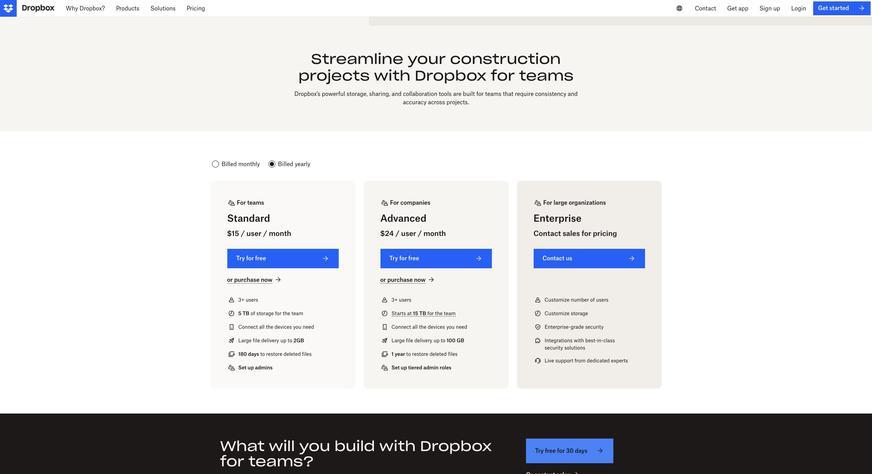 Task type: describe. For each thing, give the bounding box(es) containing it.
dropbox logo next to the google editors logo, the microsoft office logo, and the slack logo image
[[386, 0, 855, 9]]

user for advanced
[[401, 230, 416, 238]]

180 days to restore deleted files
[[238, 351, 312, 357]]

you for standard
[[293, 324, 301, 330]]

1 and from the left
[[392, 91, 402, 98]]

login
[[791, 5, 806, 12]]

dropbox's
[[294, 91, 320, 98]]

starts at 15 tb for the team
[[391, 311, 456, 317]]

in-
[[597, 338, 603, 344]]

for large organizations
[[543, 200, 606, 207]]

1
[[391, 351, 394, 357]]

free for advanced
[[408, 255, 419, 262]]

you inside the what will you build with dropbox for teams?
[[299, 438, 330, 456]]

1 year to restore deleted files
[[391, 351, 458, 357]]

3 / from the left
[[396, 230, 399, 238]]

storage,
[[347, 91, 368, 98]]

need for standard
[[303, 324, 314, 330]]

up right sign
[[773, 5, 780, 12]]

contact for contact
[[695, 5, 716, 12]]

sign up link
[[754, 0, 786, 17]]

set for advanced
[[391, 365, 400, 371]]

now for standard
[[261, 277, 272, 284]]

1 tb from the left
[[243, 311, 249, 317]]

integrations
[[545, 338, 573, 344]]

100
[[447, 338, 455, 344]]

for teams
[[237, 200, 264, 207]]

files for standard
[[302, 351, 312, 357]]

enterprise
[[534, 213, 582, 224]]

starts
[[391, 311, 406, 317]]

devices for standard
[[275, 324, 292, 330]]

3+ for advanced
[[391, 297, 398, 303]]

that
[[503, 91, 513, 98]]

to left 100
[[441, 338, 445, 344]]

set up tiered admin roles
[[391, 365, 451, 371]]

contact for contact us
[[543, 255, 565, 262]]

team for starts at 15 tb for the team
[[444, 311, 456, 317]]

at
[[407, 311, 412, 317]]

for companies
[[390, 200, 430, 207]]

set up admins
[[238, 365, 273, 371]]

what
[[220, 438, 265, 456]]

billed yearly
[[278, 161, 310, 168]]

streamline your construction projects with dropbox for teams
[[298, 50, 574, 85]]

customize storage
[[545, 311, 588, 317]]

for for standard
[[237, 200, 246, 207]]

sharing,
[[369, 91, 390, 98]]

$15 / user / month
[[227, 230, 291, 238]]

started
[[829, 5, 849, 12]]

large file delivery up to 2gb
[[238, 338, 304, 344]]

to right year
[[406, 351, 411, 357]]

grade
[[571, 324, 584, 330]]

tools
[[439, 91, 452, 98]]

or purchase now for advanced
[[380, 277, 426, 284]]

devices for advanced
[[428, 324, 445, 330]]

for for advanced
[[390, 200, 399, 207]]

projects
[[298, 67, 370, 85]]

try for free link for standard
[[227, 249, 339, 269]]

monthly
[[238, 161, 260, 168]]

enterprise-
[[545, 324, 571, 330]]

why
[[66, 5, 78, 12]]

or purchase now for standard
[[227, 277, 272, 284]]

2gb
[[293, 338, 304, 344]]

contact us link
[[534, 249, 645, 269]]

built
[[463, 91, 475, 98]]

try for free for standard
[[236, 255, 266, 262]]

$15
[[227, 230, 239, 238]]

get app button
[[722, 0, 754, 17]]

teams?
[[249, 453, 314, 471]]

or for standard
[[227, 277, 233, 284]]

or purchase now link for advanced
[[380, 276, 435, 284]]

file for standard
[[253, 338, 260, 344]]

yearly
[[295, 161, 310, 168]]

of for number
[[590, 297, 595, 303]]

all for advanced
[[412, 324, 418, 330]]

try for free for advanced
[[389, 255, 419, 262]]

2 horizontal spatial free
[[545, 448, 556, 455]]

experts
[[611, 358, 628, 364]]

3+ users for advanced
[[391, 297, 411, 303]]

powerful
[[322, 91, 345, 98]]

sign
[[760, 5, 772, 12]]

days inside 'try free for 30 days' link
[[575, 448, 588, 455]]

gb
[[457, 338, 464, 344]]

live
[[545, 358, 554, 364]]

get started link
[[813, 1, 871, 15]]

team for 5 tb of storage for the team
[[292, 311, 303, 317]]

5
[[238, 311, 241, 317]]

5 tb of storage for the team
[[238, 311, 303, 317]]

teams inside streamline your construction projects with dropbox for teams
[[519, 67, 574, 85]]

for inside streamline your construction projects with dropbox for teams
[[491, 67, 515, 85]]

15
[[413, 311, 418, 317]]

why dropbox? button
[[60, 0, 110, 17]]

build
[[334, 438, 375, 456]]

users for standard
[[246, 297, 258, 303]]

0 horizontal spatial teams
[[247, 200, 264, 207]]

3+ users for standard
[[238, 297, 258, 303]]

pricing link
[[181, 0, 211, 17]]

products
[[116, 5, 139, 12]]

solutions
[[564, 345, 585, 351]]

try for free link for advanced
[[380, 249, 492, 269]]

month for advanced
[[424, 230, 446, 238]]

us
[[566, 255, 572, 262]]

deleted for standard
[[284, 351, 301, 357]]

products button
[[110, 0, 145, 17]]

admins
[[255, 365, 273, 371]]

you for advanced
[[446, 324, 455, 330]]

dropbox?
[[80, 5, 105, 12]]

enterprise-grade security
[[545, 324, 604, 330]]

0 horizontal spatial days
[[248, 351, 259, 357]]

standard
[[227, 213, 270, 224]]

advanced
[[380, 213, 427, 224]]

get for get app
[[727, 5, 737, 12]]

live support from dedicated experts
[[545, 358, 628, 364]]

1 / from the left
[[241, 230, 245, 238]]

for inside the what will you build with dropbox for teams?
[[220, 453, 244, 471]]

integrations with best-in-class security solutions
[[545, 338, 615, 351]]

file for advanced
[[406, 338, 413, 344]]

2 tb from the left
[[419, 311, 426, 317]]

support
[[555, 358, 573, 364]]

billed for billed monthly
[[222, 161, 237, 168]]

2 and from the left
[[568, 91, 578, 98]]

sales
[[563, 230, 580, 238]]

3 users from the left
[[596, 297, 609, 303]]

$24
[[380, 230, 394, 238]]

are
[[453, 91, 461, 98]]

users for advanced
[[399, 297, 411, 303]]

security inside integrations with best-in-class security solutions
[[545, 345, 563, 351]]

projects.
[[447, 99, 469, 106]]

need for advanced
[[456, 324, 467, 330]]

the down 5 tb of storage for the team
[[266, 324, 273, 330]]

from
[[575, 358, 586, 364]]

with for what will you build with dropbox for teams?
[[379, 438, 416, 456]]



Task type: locate. For each thing, give the bounding box(es) containing it.
2 vertical spatial teams
[[247, 200, 264, 207]]

1 horizontal spatial connect
[[391, 324, 411, 330]]

storage right 5
[[257, 311, 274, 317]]

days right 30
[[575, 448, 588, 455]]

billed monthly
[[222, 161, 260, 168]]

1 horizontal spatial users
[[399, 297, 411, 303]]

0 horizontal spatial try for free link
[[227, 249, 339, 269]]

get inside get started link
[[818, 5, 828, 12]]

0 horizontal spatial devices
[[275, 324, 292, 330]]

delivery for advanced
[[414, 338, 432, 344]]

try for free link
[[227, 249, 339, 269], [380, 249, 492, 269]]

companies
[[400, 200, 430, 207]]

now
[[261, 277, 272, 284], [414, 277, 426, 284]]

free for standard
[[255, 255, 266, 262]]

4 / from the left
[[418, 230, 422, 238]]

try down "$24"
[[389, 255, 398, 262]]

now up starts at 15 tb for the team
[[414, 277, 426, 284]]

get app
[[727, 5, 748, 12]]

1 horizontal spatial 3+
[[391, 297, 398, 303]]

2 or from the left
[[380, 277, 386, 284]]

1 horizontal spatial purchase
[[387, 277, 413, 284]]

1 billed from the left
[[222, 161, 237, 168]]

0 horizontal spatial restore
[[266, 351, 282, 357]]

large for standard
[[238, 338, 252, 344]]

3+ users up starts at the left bottom of the page
[[391, 297, 411, 303]]

0 horizontal spatial connect all the devices you need
[[238, 324, 314, 330]]

delivery up 1 year to restore deleted files
[[414, 338, 432, 344]]

1 horizontal spatial file
[[406, 338, 413, 344]]

1 horizontal spatial deleted
[[430, 351, 447, 357]]

1 horizontal spatial tb
[[419, 311, 426, 317]]

deleted up the admin
[[430, 351, 447, 357]]

restore down large file delivery up to 2gb
[[266, 351, 282, 357]]

team up 100
[[444, 311, 456, 317]]

free down $24 / user / month
[[408, 255, 419, 262]]

1 need from the left
[[303, 324, 314, 330]]

connect down 5
[[238, 324, 258, 330]]

1 storage from the left
[[257, 311, 274, 317]]

1 purchase from the left
[[234, 277, 260, 284]]

/ down advanced
[[418, 230, 422, 238]]

large up the 180
[[238, 338, 252, 344]]

2 month from the left
[[424, 230, 446, 238]]

1 horizontal spatial billed
[[278, 161, 293, 168]]

0 horizontal spatial connect
[[238, 324, 258, 330]]

customize for customize storage
[[545, 311, 570, 317]]

2 try for free link from the left
[[380, 249, 492, 269]]

1 user from the left
[[247, 230, 261, 238]]

1 vertical spatial dropbox
[[420, 438, 492, 456]]

need
[[303, 324, 314, 330], [456, 324, 467, 330]]

all down 15
[[412, 324, 418, 330]]

and
[[392, 91, 402, 98], [568, 91, 578, 98]]

deleted down 2gb at the bottom
[[284, 351, 301, 357]]

you up 2gb at the bottom
[[293, 324, 301, 330]]

solutions
[[151, 5, 176, 12]]

3+ for standard
[[238, 297, 244, 303]]

of for tb
[[251, 311, 255, 317]]

2 user from the left
[[401, 230, 416, 238]]

files down 100
[[448, 351, 458, 357]]

2 horizontal spatial try
[[535, 448, 544, 455]]

with inside integrations with best-in-class security solutions
[[574, 338, 584, 344]]

1 horizontal spatial or
[[380, 277, 386, 284]]

the
[[283, 311, 290, 317], [435, 311, 443, 317], [266, 324, 273, 330], [419, 324, 426, 330]]

up left 2gb at the bottom
[[280, 338, 286, 344]]

0 horizontal spatial team
[[292, 311, 303, 317]]

2 customize from the top
[[545, 311, 570, 317]]

2 devices from the left
[[428, 324, 445, 330]]

restore
[[266, 351, 282, 357], [412, 351, 428, 357]]

0 horizontal spatial or
[[227, 277, 233, 284]]

free left 30
[[545, 448, 556, 455]]

1 customize from the top
[[545, 297, 570, 303]]

all for standard
[[259, 324, 265, 330]]

app
[[739, 5, 748, 12]]

contact
[[695, 5, 716, 12], [534, 230, 561, 238], [543, 255, 565, 262]]

the right 15
[[435, 311, 443, 317]]

solutions button
[[145, 0, 181, 17]]

pricing
[[187, 5, 205, 12]]

0 horizontal spatial need
[[303, 324, 314, 330]]

/ right "$24"
[[396, 230, 399, 238]]

you right the will
[[299, 438, 330, 456]]

1 connect all the devices you need from the left
[[238, 324, 314, 330]]

0 vertical spatial contact
[[695, 5, 716, 12]]

0 horizontal spatial tb
[[243, 311, 249, 317]]

contact left get app dropdown button
[[695, 5, 716, 12]]

0 vertical spatial days
[[248, 351, 259, 357]]

1 vertical spatial customize
[[545, 311, 570, 317]]

try for standard
[[236, 255, 245, 262]]

teams
[[519, 67, 574, 85], [485, 91, 501, 98], [247, 200, 264, 207]]

get started
[[818, 5, 849, 12]]

teams inside dropbox's powerful storage, sharing, and collaboration tools are built for teams that require consistency and accuracy across projects.
[[485, 91, 501, 98]]

0 vertical spatial security
[[585, 324, 604, 330]]

2 3+ users from the left
[[391, 297, 411, 303]]

security
[[585, 324, 604, 330], [545, 345, 563, 351]]

1 3+ users from the left
[[238, 297, 258, 303]]

billed left yearly
[[278, 161, 293, 168]]

try down '$15'
[[236, 255, 245, 262]]

1 horizontal spatial try
[[389, 255, 398, 262]]

or for advanced
[[380, 277, 386, 284]]

days
[[248, 351, 259, 357], [575, 448, 588, 455]]

2 delivery from the left
[[414, 338, 432, 344]]

billed left monthly
[[222, 161, 237, 168]]

2 storage from the left
[[571, 311, 588, 317]]

1 horizontal spatial now
[[414, 277, 426, 284]]

devices
[[275, 324, 292, 330], [428, 324, 445, 330]]

2 need from the left
[[456, 324, 467, 330]]

1 users from the left
[[246, 297, 258, 303]]

get inside get app dropdown button
[[727, 5, 737, 12]]

try for free down $24 / user / month
[[389, 255, 419, 262]]

1 horizontal spatial set
[[391, 365, 400, 371]]

2 set from the left
[[391, 365, 400, 371]]

1 horizontal spatial large
[[391, 338, 405, 344]]

accuracy
[[403, 99, 427, 106]]

1 vertical spatial with
[[574, 338, 584, 344]]

of right number
[[590, 297, 595, 303]]

for inside dropbox's powerful storage, sharing, and collaboration tools are built for teams that require consistency and accuracy across projects.
[[476, 91, 484, 98]]

try free for 30 days
[[535, 448, 588, 455]]

try for advanced
[[389, 255, 398, 262]]

1 horizontal spatial files
[[448, 351, 458, 357]]

delivery up 180 days to restore deleted files
[[261, 338, 279, 344]]

1 large from the left
[[238, 338, 252, 344]]

2 now from the left
[[414, 277, 426, 284]]

0 horizontal spatial users
[[246, 297, 258, 303]]

1 for from the left
[[237, 200, 246, 207]]

all
[[259, 324, 265, 330], [412, 324, 418, 330]]

dropbox inside the what will you build with dropbox for teams?
[[420, 438, 492, 456]]

contact button
[[689, 0, 722, 17]]

try for free down $15 / user / month
[[236, 255, 266, 262]]

with inside streamline your construction projects with dropbox for teams
[[374, 67, 411, 85]]

contact inside contact popup button
[[695, 5, 716, 12]]

file up 1 year to restore deleted files
[[406, 338, 413, 344]]

1 horizontal spatial connect all the devices you need
[[391, 324, 467, 330]]

large up year
[[391, 338, 405, 344]]

or
[[227, 277, 233, 284], [380, 277, 386, 284]]

now up 5 tb of storage for the team
[[261, 277, 272, 284]]

across
[[428, 99, 445, 106]]

teams up consistency
[[519, 67, 574, 85]]

3+ users up 5
[[238, 297, 258, 303]]

organizations
[[569, 200, 606, 207]]

customize number of users
[[545, 297, 609, 303]]

1 horizontal spatial get
[[818, 5, 828, 12]]

team up 2gb at the bottom
[[292, 311, 303, 317]]

with for streamline your construction projects with dropbox for teams
[[374, 67, 411, 85]]

the up large file delivery up to 2gb
[[283, 311, 290, 317]]

need up gb at the right bottom
[[456, 324, 467, 330]]

you up 100
[[446, 324, 455, 330]]

1 set from the left
[[238, 365, 246, 371]]

1 horizontal spatial or purchase now link
[[380, 276, 435, 284]]

0 horizontal spatial set
[[238, 365, 246, 371]]

0 horizontal spatial all
[[259, 324, 265, 330]]

0 horizontal spatial files
[[302, 351, 312, 357]]

storage down number
[[571, 311, 588, 317]]

restore for advanced
[[412, 351, 428, 357]]

class
[[603, 338, 615, 344]]

collaboration
[[403, 91, 437, 98]]

1 team from the left
[[292, 311, 303, 317]]

0 vertical spatial teams
[[519, 67, 574, 85]]

up left 100
[[434, 338, 440, 344]]

set down the 180
[[238, 365, 246, 371]]

1 horizontal spatial for
[[390, 200, 399, 207]]

2 for from the left
[[390, 200, 399, 207]]

2 vertical spatial contact
[[543, 255, 565, 262]]

try for free link down $24 / user / month
[[380, 249, 492, 269]]

roles
[[440, 365, 451, 371]]

files down 2gb at the bottom
[[302, 351, 312, 357]]

of right 5
[[251, 311, 255, 317]]

free down $15 / user / month
[[255, 255, 266, 262]]

1 horizontal spatial month
[[424, 230, 446, 238]]

0 horizontal spatial free
[[255, 255, 266, 262]]

2 or purchase now from the left
[[380, 277, 426, 284]]

deleted
[[284, 351, 301, 357], [430, 351, 447, 357]]

contact for contact sales for pricing
[[534, 230, 561, 238]]

2 connect from the left
[[391, 324, 411, 330]]

0 horizontal spatial billed
[[222, 161, 237, 168]]

0 horizontal spatial deleted
[[284, 351, 301, 357]]

dropbox
[[415, 67, 487, 85], [420, 438, 492, 456]]

0 horizontal spatial try for free
[[236, 255, 266, 262]]

0 horizontal spatial purchase
[[234, 277, 260, 284]]

restore for standard
[[266, 351, 282, 357]]

customize for customize number of users
[[545, 297, 570, 303]]

1 horizontal spatial restore
[[412, 351, 428, 357]]

1 horizontal spatial teams
[[485, 91, 501, 98]]

the down starts at 15 tb for the team
[[419, 324, 426, 330]]

0 horizontal spatial file
[[253, 338, 260, 344]]

1 horizontal spatial devices
[[428, 324, 445, 330]]

2 horizontal spatial users
[[596, 297, 609, 303]]

1 horizontal spatial try for free
[[389, 255, 419, 262]]

users right number
[[596, 297, 609, 303]]

1 horizontal spatial all
[[412, 324, 418, 330]]

devices up large file delivery up to 100 gb
[[428, 324, 445, 330]]

1 horizontal spatial free
[[408, 255, 419, 262]]

0 horizontal spatial and
[[392, 91, 402, 98]]

/
[[241, 230, 245, 238], [263, 230, 267, 238], [396, 230, 399, 238], [418, 230, 422, 238]]

0 horizontal spatial for
[[237, 200, 246, 207]]

contact left us
[[543, 255, 565, 262]]

1 horizontal spatial user
[[401, 230, 416, 238]]

1 or purchase now from the left
[[227, 277, 272, 284]]

pricing
[[593, 230, 617, 238]]

0 vertical spatial dropbox
[[415, 67, 487, 85]]

billed for billed yearly
[[278, 161, 293, 168]]

login link
[[786, 0, 812, 17]]

dropbox inside streamline your construction projects with dropbox for teams
[[415, 67, 487, 85]]

1 deleted from the left
[[284, 351, 301, 357]]

1 try for free link from the left
[[227, 249, 339, 269]]

you
[[293, 324, 301, 330], [446, 324, 455, 330], [299, 438, 330, 456]]

user down advanced
[[401, 230, 416, 238]]

0 horizontal spatial delivery
[[261, 338, 279, 344]]

will
[[269, 438, 295, 456]]

purchase for advanced
[[387, 277, 413, 284]]

users up at
[[399, 297, 411, 303]]

$24 / user / month
[[380, 230, 446, 238]]

streamline
[[311, 50, 403, 68]]

0 horizontal spatial or purchase now
[[227, 277, 272, 284]]

large file delivery up to 100 gb
[[391, 338, 464, 344]]

security down integrations
[[545, 345, 563, 351]]

purchase up 5
[[234, 277, 260, 284]]

teams up "standard" in the left top of the page
[[247, 200, 264, 207]]

free
[[255, 255, 266, 262], [408, 255, 419, 262], [545, 448, 556, 455]]

construction
[[450, 50, 561, 68]]

1 horizontal spatial delivery
[[414, 338, 432, 344]]

contact us
[[543, 255, 572, 262]]

1 horizontal spatial of
[[590, 297, 595, 303]]

3+ up starts at the left bottom of the page
[[391, 297, 398, 303]]

try
[[236, 255, 245, 262], [389, 255, 398, 262], [535, 448, 544, 455]]

2 horizontal spatial teams
[[519, 67, 574, 85]]

0 vertical spatial with
[[374, 67, 411, 85]]

set for standard
[[238, 365, 246, 371]]

2 restore from the left
[[412, 351, 428, 357]]

with inside the what will you build with dropbox for teams?
[[379, 438, 416, 456]]

1 vertical spatial of
[[251, 311, 255, 317]]

3+ up 5
[[238, 297, 244, 303]]

0 horizontal spatial now
[[261, 277, 272, 284]]

connect all the devices you need up large file delivery up to 100 gb
[[391, 324, 467, 330]]

consistency
[[535, 91, 566, 98]]

1 vertical spatial teams
[[485, 91, 501, 98]]

1 horizontal spatial need
[[456, 324, 467, 330]]

users up 5 tb of storage for the team
[[246, 297, 258, 303]]

2 or purchase now link from the left
[[380, 276, 435, 284]]

customize up customize storage
[[545, 297, 570, 303]]

dedicated
[[587, 358, 610, 364]]

number
[[571, 297, 589, 303]]

2 all from the left
[[412, 324, 418, 330]]

2 / from the left
[[263, 230, 267, 238]]

up left "admins"
[[248, 365, 254, 371]]

delivery for standard
[[261, 338, 279, 344]]

180
[[238, 351, 247, 357]]

admin
[[423, 365, 439, 371]]

2 purchase from the left
[[387, 277, 413, 284]]

contact sales for pricing
[[534, 230, 617, 238]]

2 3+ from the left
[[391, 297, 398, 303]]

/ down "standard" in the left top of the page
[[263, 230, 267, 238]]

require
[[515, 91, 534, 98]]

customize up enterprise-
[[545, 311, 570, 317]]

1 all from the left
[[259, 324, 265, 330]]

1 vertical spatial security
[[545, 345, 563, 351]]

to left 2gb at the bottom
[[288, 338, 292, 344]]

/ right '$15'
[[241, 230, 245, 238]]

1 3+ from the left
[[238, 297, 244, 303]]

1 horizontal spatial days
[[575, 448, 588, 455]]

2 large from the left
[[391, 338, 405, 344]]

teams left that
[[485, 91, 501, 98]]

1 horizontal spatial or purchase now
[[380, 277, 426, 284]]

delivery
[[261, 338, 279, 344], [414, 338, 432, 344]]

for
[[491, 67, 515, 85], [476, 91, 484, 98], [582, 230, 591, 238], [246, 255, 254, 262], [399, 255, 407, 262], [275, 311, 281, 317], [427, 311, 434, 317], [557, 448, 565, 455], [220, 453, 244, 471]]

dropbox for projects
[[415, 67, 487, 85]]

1 horizontal spatial try for free link
[[380, 249, 492, 269]]

2 vertical spatial with
[[379, 438, 416, 456]]

contact inside contact us link
[[543, 255, 565, 262]]

1 horizontal spatial security
[[585, 324, 604, 330]]

user down "standard" in the left top of the page
[[247, 230, 261, 238]]

try left 30
[[535, 448, 544, 455]]

connect all the devices you need for standard
[[238, 324, 314, 330]]

2 files from the left
[[448, 351, 458, 357]]

0 horizontal spatial get
[[727, 5, 737, 12]]

to up "admins"
[[260, 351, 265, 357]]

team
[[292, 311, 303, 317], [444, 311, 456, 317]]

get left app at the right top
[[727, 5, 737, 12]]

2 connect all the devices you need from the left
[[391, 324, 467, 330]]

connect for standard
[[238, 324, 258, 330]]

0 horizontal spatial month
[[269, 230, 291, 238]]

0 horizontal spatial user
[[247, 230, 261, 238]]

0 horizontal spatial try
[[236, 255, 245, 262]]

try for free link down $15 / user / month
[[227, 249, 339, 269]]

0 vertical spatial customize
[[545, 297, 570, 303]]

contact down enterprise
[[534, 230, 561, 238]]

3+
[[238, 297, 244, 303], [391, 297, 398, 303]]

and right sharing,
[[392, 91, 402, 98]]

dropbox for build
[[420, 438, 492, 456]]

1 connect from the left
[[238, 324, 258, 330]]

1 files from the left
[[302, 351, 312, 357]]

1 devices from the left
[[275, 324, 292, 330]]

restore up set up tiered admin roles
[[412, 351, 428, 357]]

2 billed from the left
[[278, 161, 293, 168]]

2 team from the left
[[444, 311, 456, 317]]

0 horizontal spatial of
[[251, 311, 255, 317]]

for up advanced
[[390, 200, 399, 207]]

None radio
[[210, 159, 261, 170], [267, 159, 312, 170], [210, 159, 261, 170], [267, 159, 312, 170]]

get for get started
[[818, 5, 828, 12]]

devices up large file delivery up to 2gb
[[275, 324, 292, 330]]

1 now from the left
[[261, 277, 272, 284]]

1 or purchase now link from the left
[[227, 276, 282, 284]]

set down 1
[[391, 365, 400, 371]]

dropbox's powerful storage, sharing, and collaboration tools are built for teams that require consistency and accuracy across projects.
[[294, 91, 578, 106]]

security up best-
[[585, 324, 604, 330]]

get left started
[[818, 5, 828, 12]]

tb right 15
[[419, 311, 426, 317]]

1 horizontal spatial team
[[444, 311, 456, 317]]

what will you build with dropbox for teams?
[[220, 438, 492, 471]]

1 delivery from the left
[[261, 338, 279, 344]]

why dropbox?
[[66, 5, 105, 12]]

for left the large
[[543, 200, 552, 207]]

tb right 5
[[243, 311, 249, 317]]

purchase for standard
[[234, 277, 260, 284]]

0 horizontal spatial large
[[238, 338, 252, 344]]

or purchase now link for standard
[[227, 276, 282, 284]]

file up 180 days to restore deleted files
[[253, 338, 260, 344]]

0 horizontal spatial 3+
[[238, 297, 244, 303]]

all down 5 tb of storage for the team
[[259, 324, 265, 330]]

2 file from the left
[[406, 338, 413, 344]]

year
[[395, 351, 405, 357]]

connect all the devices you need
[[238, 324, 314, 330], [391, 324, 467, 330]]

1 horizontal spatial and
[[568, 91, 578, 98]]

2 try for free from the left
[[389, 255, 419, 262]]

of
[[590, 297, 595, 303], [251, 311, 255, 317]]

connect all the devices you need for advanced
[[391, 324, 467, 330]]

month for standard
[[269, 230, 291, 238]]

3 for from the left
[[543, 200, 552, 207]]

your
[[408, 50, 446, 68]]

need up 2gb at the bottom
[[303, 324, 314, 330]]

2 horizontal spatial for
[[543, 200, 552, 207]]

deleted for advanced
[[430, 351, 447, 357]]

days right the 180
[[248, 351, 259, 357]]

1 month from the left
[[269, 230, 291, 238]]

best-
[[585, 338, 597, 344]]

1 vertical spatial days
[[575, 448, 588, 455]]

30
[[566, 448, 574, 455]]

up left tiered
[[401, 365, 407, 371]]

storage
[[257, 311, 274, 317], [571, 311, 588, 317]]

now for advanced
[[414, 277, 426, 284]]

tiered
[[408, 365, 422, 371]]

month
[[269, 230, 291, 238], [424, 230, 446, 238]]

purchase up starts at the left bottom of the page
[[387, 277, 413, 284]]

0 vertical spatial of
[[590, 297, 595, 303]]

files for advanced
[[448, 351, 458, 357]]

1 try for free from the left
[[236, 255, 266, 262]]

for up "standard" in the left top of the page
[[237, 200, 246, 207]]

for for enterprise
[[543, 200, 552, 207]]

set
[[238, 365, 246, 371], [391, 365, 400, 371]]

large for advanced
[[391, 338, 405, 344]]

0 horizontal spatial or purchase now link
[[227, 276, 282, 284]]

connect down starts at the left bottom of the page
[[391, 324, 411, 330]]

connect for advanced
[[391, 324, 411, 330]]

0 horizontal spatial 3+ users
[[238, 297, 258, 303]]

1 horizontal spatial storage
[[571, 311, 588, 317]]

2 deleted from the left
[[430, 351, 447, 357]]

user for standard
[[247, 230, 261, 238]]

0 horizontal spatial storage
[[257, 311, 274, 317]]

1 or from the left
[[227, 277, 233, 284]]

2 users from the left
[[399, 297, 411, 303]]

and right consistency
[[568, 91, 578, 98]]

1 horizontal spatial 3+ users
[[391, 297, 411, 303]]

1 file from the left
[[253, 338, 260, 344]]

or purchase now link
[[227, 276, 282, 284], [380, 276, 435, 284]]

1 vertical spatial contact
[[534, 230, 561, 238]]

1 restore from the left
[[266, 351, 282, 357]]

0 horizontal spatial security
[[545, 345, 563, 351]]

connect all the devices you need up large file delivery up to 2gb
[[238, 324, 314, 330]]



Task type: vqa. For each thing, say whether or not it's contained in the screenshot.
bottom THE "4570_UNIVERSITY_AVE____PIERRE_GALANT_1.0.JPG"
no



